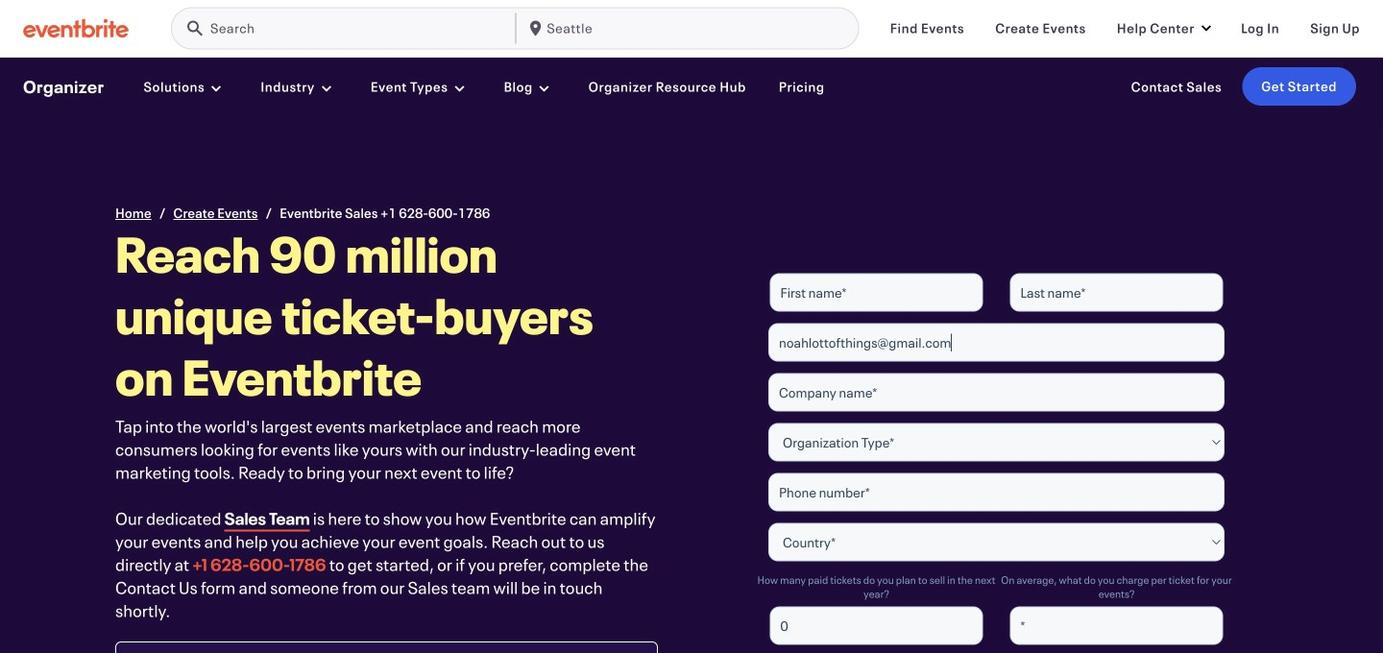 Task type: describe. For each thing, give the bounding box(es) containing it.
log in element
[[1242, 19, 1280, 38]]

sign up element
[[1311, 19, 1361, 38]]

create events element
[[996, 19, 1087, 38]]

Company name* text field
[[769, 374, 1225, 412]]

2 * number field from the left
[[1010, 607, 1224, 645]]

1 * number field from the left
[[770, 607, 984, 645]]

Last name* text field
[[1010, 274, 1224, 312]]

First name* text field
[[770, 274, 984, 312]]

Work Email* email field
[[769, 324, 1225, 362]]



Task type: locate. For each thing, give the bounding box(es) containing it.
secondary organizer element
[[0, 58, 1384, 115]]

eventbrite image
[[23, 19, 129, 38]]

Phone number* telephone field
[[769, 473, 1225, 512]]

0 horizontal spatial * number field
[[770, 607, 984, 645]]

1 horizontal spatial * number field
[[1010, 607, 1224, 645]]

* number field
[[770, 607, 984, 645], [1010, 607, 1224, 645]]

find events element
[[891, 19, 965, 38]]



Task type: vqa. For each thing, say whether or not it's contained in the screenshot.
first * number field from right
yes



